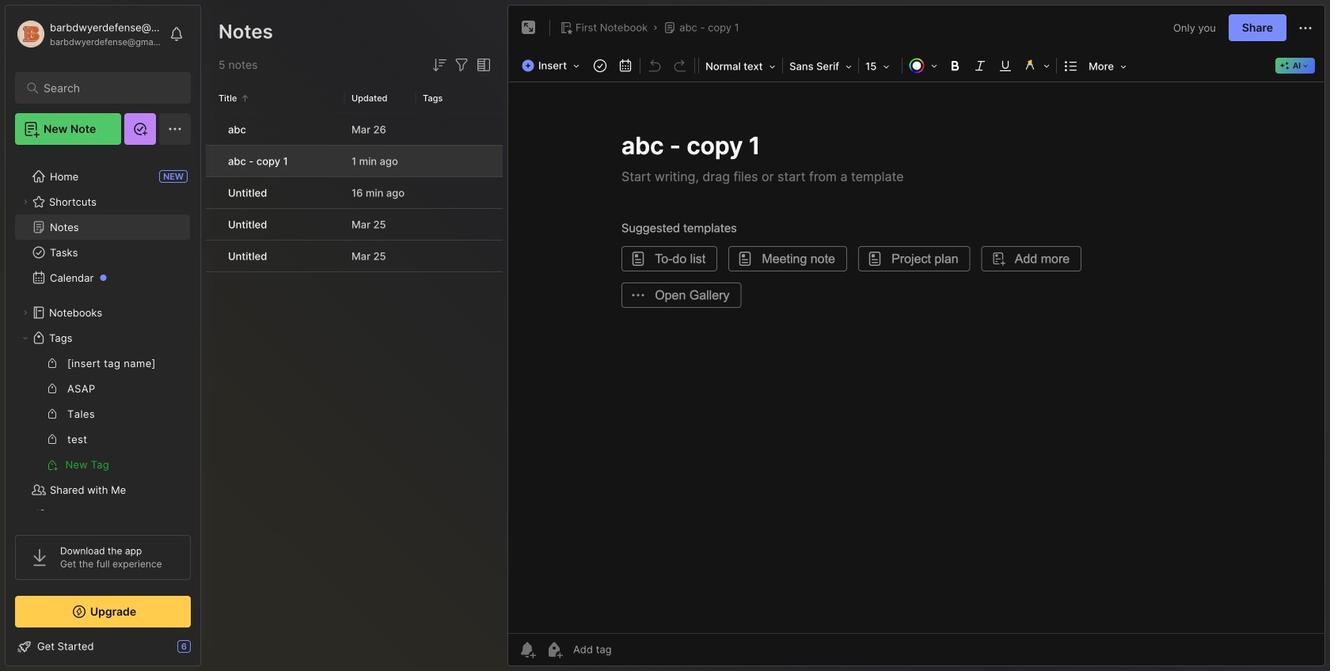 Task type: locate. For each thing, give the bounding box(es) containing it.
Account field
[[15, 18, 162, 50]]

Sort options field
[[430, 55, 449, 74]]

3 cell from the top
[[206, 177, 219, 208]]

Search text field
[[44, 81, 170, 96]]

Font family field
[[785, 55, 857, 78]]

tree
[[6, 154, 200, 563]]

add tag image
[[545, 641, 564, 660]]

Add tag field
[[572, 643, 691, 657]]

add filters image
[[452, 55, 471, 74]]

Font size field
[[861, 55, 901, 78]]

italic image
[[970, 55, 992, 77]]

expand notebooks image
[[21, 308, 30, 318]]

row group
[[206, 114, 503, 273]]

cell
[[206, 114, 219, 145], [206, 146, 219, 177], [206, 177, 219, 208], [206, 209, 219, 240], [206, 241, 219, 272]]

None search field
[[44, 78, 170, 97]]

add a reminder image
[[518, 641, 537, 660]]

bulleted list image
[[1061, 55, 1083, 77]]

Highlight field
[[1019, 55, 1055, 77]]

5 cell from the top
[[206, 241, 219, 272]]

bold image
[[944, 55, 967, 77]]

expand note image
[[520, 18, 539, 37]]

View options field
[[471, 55, 494, 74]]

group
[[15, 351, 190, 478]]



Task type: describe. For each thing, give the bounding box(es) containing it.
Font color field
[[905, 55, 943, 77]]

More actions field
[[1297, 18, 1316, 38]]

calendar event image
[[615, 55, 637, 77]]

Heading level field
[[701, 55, 781, 78]]

underline image
[[995, 55, 1017, 77]]

2 cell from the top
[[206, 146, 219, 177]]

none search field inside main element
[[44, 78, 170, 97]]

Help and Learning task checklist field
[[6, 635, 200, 660]]

main element
[[0, 0, 206, 672]]

note window element
[[508, 5, 1326, 671]]

click to collapse image
[[200, 643, 212, 662]]

Insert field
[[518, 55, 588, 77]]

Add filters field
[[452, 55, 471, 74]]

Note Editor text field
[[509, 82, 1325, 634]]

tree inside main element
[[6, 154, 200, 563]]

1 cell from the top
[[206, 114, 219, 145]]

task image
[[590, 55, 612, 77]]

More field
[[1085, 55, 1132, 78]]

more actions image
[[1297, 19, 1316, 38]]

4 cell from the top
[[206, 209, 219, 240]]

group inside tree
[[15, 351, 190, 478]]

expand tags image
[[21, 334, 30, 343]]



Task type: vqa. For each thing, say whether or not it's contained in the screenshot.
HELP AND LEARNING TASK CHECKLIST field
yes



